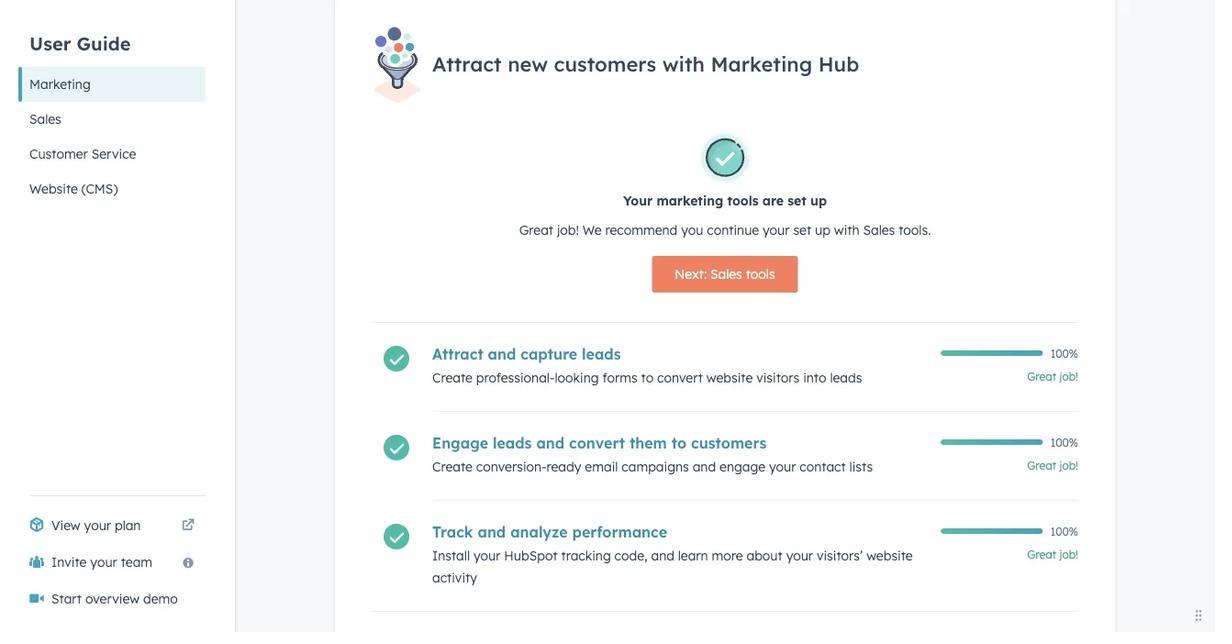 Task type: vqa. For each thing, say whether or not it's contained in the screenshot.
the website inside Track and analyze performance Install your HubSpot tracking code, and learn more about your visitors' website activity
yes



Task type: describe. For each thing, give the bounding box(es) containing it.
and down track and analyze performance button
[[651, 548, 675, 564]]

your right 'install'
[[474, 548, 501, 564]]

email
[[585, 459, 618, 475]]

engage leads and convert them to customers create conversion-ready email campaigns and engage your contact lists
[[432, 434, 873, 475]]

2 link opens in a new window image from the top
[[182, 520, 195, 532]]

and down engage leads and convert them to customers button
[[693, 459, 716, 475]]

tools.
[[899, 222, 931, 238]]

1 vertical spatial leads
[[830, 370, 862, 386]]

job! for track and analyze performance
[[1060, 548, 1079, 562]]

marketing button
[[18, 67, 206, 102]]

and up ready
[[536, 434, 565, 453]]

install
[[432, 548, 470, 564]]

we
[[583, 222, 602, 238]]

visitors'
[[817, 548, 863, 564]]

great job! for track and analyze performance
[[1027, 548, 1079, 562]]

attract for attract new customers with marketing hub
[[432, 51, 502, 76]]

job! for engage leads and convert them to customers
[[1060, 459, 1079, 473]]

performance
[[572, 523, 667, 542]]

customer
[[29, 146, 88, 162]]

0 vertical spatial up
[[811, 193, 827, 209]]

your left plan
[[84, 518, 111, 534]]

hub
[[818, 51, 859, 76]]

contact
[[800, 459, 846, 475]]

2 horizontal spatial sales
[[863, 222, 895, 238]]

[object object] complete progress bar for engage leads and convert them to customers
[[941, 440, 1043, 445]]

your inside button
[[90, 554, 117, 571]]

customers inside engage leads and convert them to customers create conversion-ready email campaigns and engage your contact lists
[[691, 434, 767, 453]]

your inside engage leads and convert them to customers create conversion-ready email campaigns and engage your contact lists
[[769, 459, 796, 475]]

to inside attract and capture leads create professional-looking forms to convert website visitors into leads
[[641, 370, 654, 386]]

campaigns
[[622, 459, 689, 475]]

ready
[[547, 459, 581, 475]]

your marketing tools are set up
[[623, 193, 827, 209]]

to inside engage leads and convert them to customers create conversion-ready email campaigns and engage your contact lists
[[672, 434, 687, 453]]

next: sales tools
[[675, 266, 775, 282]]

new
[[508, 51, 548, 76]]

service
[[92, 146, 136, 162]]

great for engage leads and convert them to customers
[[1027, 459, 1057, 473]]

[object object] complete progress bar for track and analyze performance
[[941, 529, 1043, 534]]

learn
[[678, 548, 708, 564]]

great for attract and capture leads
[[1027, 370, 1057, 384]]

guide
[[77, 32, 131, 55]]

user
[[29, 32, 71, 55]]

1 vertical spatial with
[[834, 222, 860, 238]]

0 horizontal spatial customers
[[554, 51, 657, 76]]

are
[[763, 193, 784, 209]]

customer service button
[[18, 137, 206, 172]]

next: sales tools button
[[652, 256, 798, 293]]

great job! for attract and capture leads
[[1027, 370, 1079, 384]]

view your plan
[[51, 518, 141, 534]]

conversion-
[[476, 459, 547, 475]]

website inside track and analyze performance install your hubspot tracking code, and learn more about your visitors' website activity
[[867, 548, 913, 564]]

continue
[[707, 222, 759, 238]]

1 vertical spatial up
[[815, 222, 831, 238]]

team
[[121, 554, 152, 571]]

view your plan link
[[18, 508, 206, 544]]

start
[[51, 591, 82, 607]]

(cms)
[[82, 181, 118, 197]]

tools for marketing
[[727, 193, 759, 209]]

100% for track and analyze performance
[[1051, 525, 1079, 539]]

invite
[[51, 554, 87, 571]]

you
[[681, 222, 704, 238]]

great job! for engage leads and convert them to customers
[[1027, 459, 1079, 473]]

view
[[51, 518, 80, 534]]

your down are
[[763, 222, 790, 238]]



Task type: locate. For each thing, give the bounding box(es) containing it.
your right engage
[[769, 459, 796, 475]]

tools left are
[[727, 193, 759, 209]]

sales inside next: sales tools button
[[711, 266, 742, 282]]

overview
[[85, 591, 140, 607]]

2 create from the top
[[432, 459, 473, 475]]

1 vertical spatial attract
[[432, 345, 484, 364]]

sales right next:
[[711, 266, 742, 282]]

0 vertical spatial to
[[641, 370, 654, 386]]

attract for attract and capture leads create professional-looking forms to convert website visitors into leads
[[432, 345, 484, 364]]

track and analyze performance install your hubspot tracking code, and learn more about your visitors' website activity
[[432, 523, 913, 586]]

customers up engage
[[691, 434, 767, 453]]

0 vertical spatial [object object] complete progress bar
[[941, 351, 1043, 356]]

activity
[[432, 570, 477, 586]]

about
[[747, 548, 783, 564]]

1 vertical spatial great job!
[[1027, 459, 1079, 473]]

1 link opens in a new window image from the top
[[182, 515, 195, 537]]

1 vertical spatial convert
[[569, 434, 625, 453]]

create left the professional-
[[432, 370, 473, 386]]

great job!
[[1027, 370, 1079, 384], [1027, 459, 1079, 473], [1027, 548, 1079, 562]]

2 vertical spatial 100%
[[1051, 525, 1079, 539]]

1 attract from the top
[[432, 51, 502, 76]]

0 vertical spatial convert
[[657, 370, 703, 386]]

tools inside next: sales tools button
[[746, 266, 775, 282]]

convert
[[657, 370, 703, 386], [569, 434, 625, 453]]

hubspot
[[504, 548, 558, 564]]

2 [object object] complete progress bar from the top
[[941, 440, 1043, 445]]

[object object] complete progress bar for attract and capture leads
[[941, 351, 1043, 356]]

start overview demo
[[51, 591, 178, 607]]

demo
[[143, 591, 178, 607]]

0 vertical spatial create
[[432, 370, 473, 386]]

set right continue
[[794, 222, 812, 238]]

1 create from the top
[[432, 370, 473, 386]]

0 horizontal spatial sales
[[29, 111, 61, 127]]

2 100% from the top
[[1051, 436, 1079, 449]]

marketing inside button
[[29, 76, 91, 92]]

user guide
[[29, 32, 131, 55]]

1 vertical spatial 100%
[[1051, 436, 1079, 449]]

up right continue
[[815, 222, 831, 238]]

1 horizontal spatial to
[[672, 434, 687, 453]]

attract new customers with marketing hub
[[432, 51, 859, 76]]

leads inside engage leads and convert them to customers create conversion-ready email campaigns and engage your contact lists
[[493, 434, 532, 453]]

create
[[432, 370, 473, 386], [432, 459, 473, 475]]

start overview demo link
[[18, 581, 206, 618]]

1 horizontal spatial marketing
[[711, 51, 813, 76]]

0 horizontal spatial to
[[641, 370, 654, 386]]

engage
[[432, 434, 488, 453]]

recommend
[[605, 222, 678, 238]]

website
[[707, 370, 753, 386], [867, 548, 913, 564]]

2 vertical spatial great job!
[[1027, 548, 1079, 562]]

100% for attract and capture leads
[[1051, 347, 1079, 360]]

to right 'forms'
[[641, 370, 654, 386]]

attract and capture leads create professional-looking forms to convert website visitors into leads
[[432, 345, 862, 386]]

attract
[[432, 51, 502, 76], [432, 345, 484, 364]]

0 vertical spatial website
[[707, 370, 753, 386]]

leads up 'forms'
[[582, 345, 621, 364]]

visitors
[[757, 370, 800, 386]]

set
[[788, 193, 807, 209], [794, 222, 812, 238]]

3 great job! from the top
[[1027, 548, 1079, 562]]

tools for sales
[[746, 266, 775, 282]]

0 horizontal spatial convert
[[569, 434, 625, 453]]

0 horizontal spatial leads
[[493, 434, 532, 453]]

customers right "new"
[[554, 51, 657, 76]]

up
[[811, 193, 827, 209], [815, 222, 831, 238]]

1 vertical spatial [object object] complete progress bar
[[941, 440, 1043, 445]]

1 100% from the top
[[1051, 347, 1079, 360]]

and up the professional-
[[488, 345, 516, 364]]

invite your team
[[51, 554, 152, 571]]

great
[[519, 222, 554, 238], [1027, 370, 1057, 384], [1027, 459, 1057, 473], [1027, 548, 1057, 562]]

1 vertical spatial website
[[867, 548, 913, 564]]

job!
[[557, 222, 579, 238], [1060, 370, 1079, 384], [1060, 459, 1079, 473], [1060, 548, 1079, 562]]

marketing
[[657, 193, 724, 209]]

0 vertical spatial attract
[[432, 51, 502, 76]]

3 100% from the top
[[1051, 525, 1079, 539]]

0 vertical spatial customers
[[554, 51, 657, 76]]

them
[[630, 434, 667, 453]]

2 vertical spatial [object object] complete progress bar
[[941, 529, 1043, 534]]

into
[[803, 370, 827, 386]]

next:
[[675, 266, 707, 282]]

create down engage
[[432, 459, 473, 475]]

website right the visitors'
[[867, 548, 913, 564]]

3 [object object] complete progress bar from the top
[[941, 529, 1043, 534]]

create inside engage leads and convert them to customers create conversion-ready email campaigns and engage your contact lists
[[432, 459, 473, 475]]

1 vertical spatial create
[[432, 459, 473, 475]]

convert down attract and capture leads button
[[657, 370, 703, 386]]

0 horizontal spatial marketing
[[29, 76, 91, 92]]

convert inside attract and capture leads create professional-looking forms to convert website visitors into leads
[[657, 370, 703, 386]]

1 vertical spatial to
[[672, 434, 687, 453]]

1 horizontal spatial leads
[[582, 345, 621, 364]]

more
[[712, 548, 743, 564]]

0 vertical spatial tools
[[727, 193, 759, 209]]

attract up the professional-
[[432, 345, 484, 364]]

capture
[[521, 345, 578, 364]]

sales inside sales button
[[29, 111, 61, 127]]

attract left "new"
[[432, 51, 502, 76]]

and inside attract and capture leads create professional-looking forms to convert website visitors into leads
[[488, 345, 516, 364]]

2 horizontal spatial leads
[[830, 370, 862, 386]]

up right are
[[811, 193, 827, 209]]

your
[[763, 222, 790, 238], [769, 459, 796, 475], [84, 518, 111, 534], [474, 548, 501, 564], [786, 548, 813, 564], [90, 554, 117, 571]]

leads up conversion-
[[493, 434, 532, 453]]

plan
[[115, 518, 141, 534]]

1 horizontal spatial customers
[[691, 434, 767, 453]]

2 vertical spatial sales
[[711, 266, 742, 282]]

0 horizontal spatial with
[[663, 51, 705, 76]]

tools
[[727, 193, 759, 209], [746, 266, 775, 282]]

sales
[[29, 111, 61, 127], [863, 222, 895, 238], [711, 266, 742, 282]]

1 vertical spatial tools
[[746, 266, 775, 282]]

sales button
[[18, 102, 206, 137]]

website inside attract and capture leads create professional-looking forms to convert website visitors into leads
[[707, 370, 753, 386]]

1 horizontal spatial with
[[834, 222, 860, 238]]

with
[[663, 51, 705, 76], [834, 222, 860, 238]]

tracking
[[561, 548, 611, 564]]

1 horizontal spatial website
[[867, 548, 913, 564]]

sales up "customer"
[[29, 111, 61, 127]]

1 vertical spatial set
[[794, 222, 812, 238]]

website (cms)
[[29, 181, 118, 197]]

your right about
[[786, 548, 813, 564]]

[object object] complete progress bar
[[941, 351, 1043, 356], [941, 440, 1043, 445], [941, 529, 1043, 534]]

your
[[623, 193, 653, 209]]

1 great job! from the top
[[1027, 370, 1079, 384]]

100%
[[1051, 347, 1079, 360], [1051, 436, 1079, 449], [1051, 525, 1079, 539]]

0 vertical spatial leads
[[582, 345, 621, 364]]

website left visitors
[[707, 370, 753, 386]]

user guide views element
[[18, 0, 206, 207]]

link opens in a new window image
[[182, 515, 195, 537], [182, 520, 195, 532]]

marketing down user
[[29, 76, 91, 92]]

1 [object object] complete progress bar from the top
[[941, 351, 1043, 356]]

1 vertical spatial customers
[[691, 434, 767, 453]]

create inside attract and capture leads create professional-looking forms to convert website visitors into leads
[[432, 370, 473, 386]]

great for track and analyze performance
[[1027, 548, 1057, 562]]

website (cms) button
[[18, 172, 206, 207]]

customer service
[[29, 146, 136, 162]]

convert up email
[[569, 434, 625, 453]]

to right them
[[672, 434, 687, 453]]

forms
[[603, 370, 638, 386]]

marketing
[[711, 51, 813, 76], [29, 76, 91, 92]]

0 vertical spatial set
[[788, 193, 807, 209]]

sales left 'tools.'
[[863, 222, 895, 238]]

tools down continue
[[746, 266, 775, 282]]

to
[[641, 370, 654, 386], [672, 434, 687, 453]]

code,
[[615, 548, 648, 564]]

lists
[[850, 459, 873, 475]]

2 attract from the top
[[432, 345, 484, 364]]

attract inside attract and capture leads create professional-looking forms to convert website visitors into leads
[[432, 345, 484, 364]]

engage leads and convert them to customers button
[[432, 434, 930, 453]]

great job! we recommend you continue your set up with sales tools.
[[519, 222, 931, 238]]

leads right into
[[830, 370, 862, 386]]

0 vertical spatial with
[[663, 51, 705, 76]]

track and analyze performance button
[[432, 523, 930, 542]]

professional-
[[476, 370, 555, 386]]

1 horizontal spatial sales
[[711, 266, 742, 282]]

leads
[[582, 345, 621, 364], [830, 370, 862, 386], [493, 434, 532, 453]]

1 vertical spatial sales
[[863, 222, 895, 238]]

convert inside engage leads and convert them to customers create conversion-ready email campaigns and engage your contact lists
[[569, 434, 625, 453]]

attract and capture leads button
[[432, 345, 930, 364]]

analyze
[[511, 523, 568, 542]]

engage
[[720, 459, 766, 475]]

your left team
[[90, 554, 117, 571]]

marketing left hub
[[711, 51, 813, 76]]

looking
[[555, 370, 599, 386]]

website
[[29, 181, 78, 197]]

track
[[432, 523, 473, 542]]

100% for engage leads and convert them to customers
[[1051, 436, 1079, 449]]

and right track
[[478, 523, 506, 542]]

2 great job! from the top
[[1027, 459, 1079, 473]]

0 vertical spatial great job!
[[1027, 370, 1079, 384]]

2 vertical spatial leads
[[493, 434, 532, 453]]

invite your team button
[[18, 544, 206, 581]]

0 vertical spatial 100%
[[1051, 347, 1079, 360]]

0 horizontal spatial website
[[707, 370, 753, 386]]

0 vertical spatial sales
[[29, 111, 61, 127]]

1 horizontal spatial convert
[[657, 370, 703, 386]]

set right are
[[788, 193, 807, 209]]

and
[[488, 345, 516, 364], [536, 434, 565, 453], [693, 459, 716, 475], [478, 523, 506, 542], [651, 548, 675, 564]]

job! for attract and capture leads
[[1060, 370, 1079, 384]]

customers
[[554, 51, 657, 76], [691, 434, 767, 453]]



